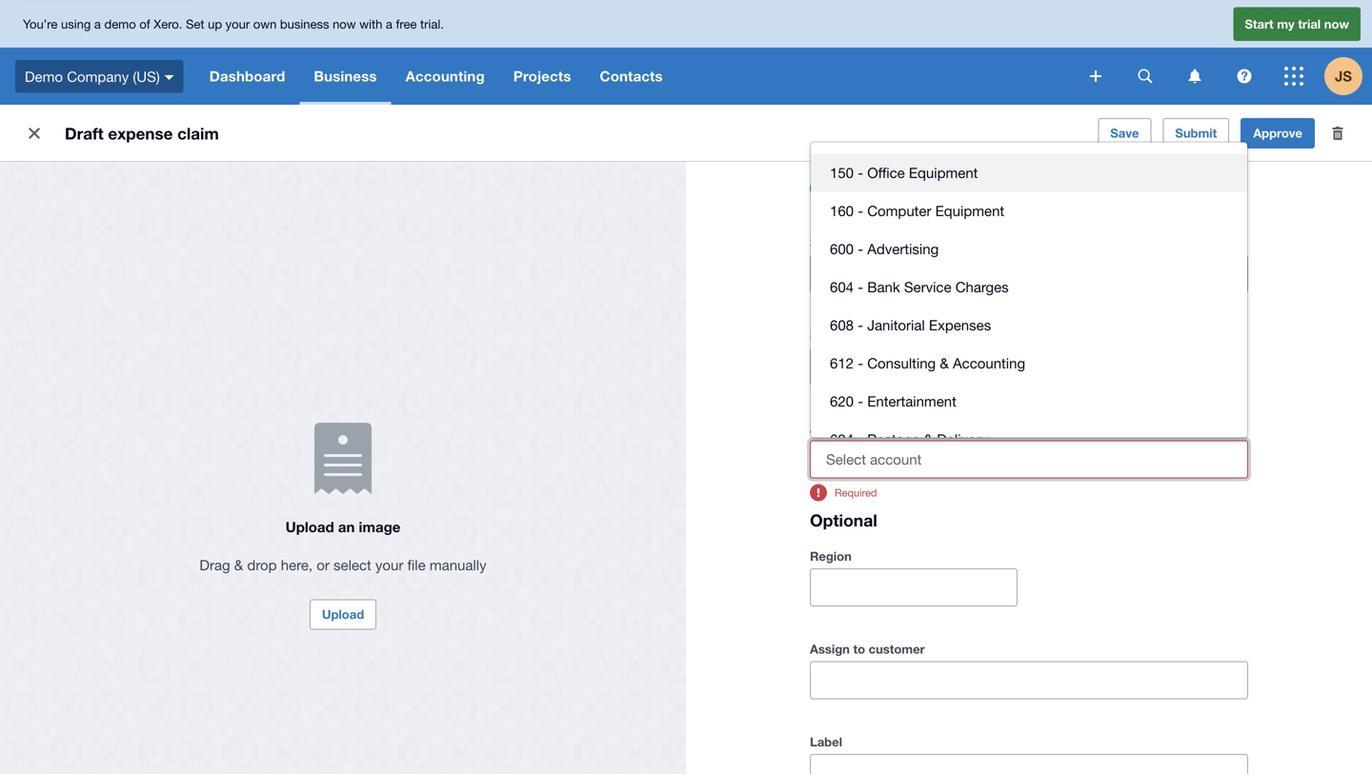 Task type: locate. For each thing, give the bounding box(es) containing it.
company up 'office'
[[841, 146, 902, 162]]

& inside "624 - postage & delivery" button
[[924, 431, 933, 448]]

1 horizontal spatial company
[[841, 146, 902, 162]]

- for computer
[[858, 203, 863, 219]]

upload button
[[310, 600, 377, 630]]

160 - computer equipment
[[830, 203, 1005, 219]]

svg image up save button
[[1090, 71, 1102, 82]]

equipment down (reimbursable)
[[935, 203, 1005, 219]]

- for consulting
[[858, 355, 863, 372]]

start
[[1245, 16, 1274, 31]]

spent left at
[[810, 235, 844, 250]]

status
[[810, 293, 1248, 316]]

2 horizontal spatial &
[[940, 355, 949, 372]]

claim
[[177, 124, 219, 143]]

now right trial
[[1324, 16, 1349, 31]]

2 a from the left
[[386, 16, 393, 31]]

your
[[226, 16, 250, 31], [375, 557, 403, 573]]

here,
[[281, 557, 313, 573]]

None field
[[810, 569, 1018, 607], [810, 638, 1248, 723], [810, 755, 1248, 775], [810, 638, 1248, 723]]

svg image
[[1189, 69, 1201, 83], [165, 75, 174, 80]]

0 horizontal spatial &
[[234, 557, 243, 573]]

None text field
[[811, 663, 1247, 699]]

option group
[[802, 143, 1248, 208]]

612
[[830, 355, 854, 372]]

equipment down the company money (non-reimbursable)
[[909, 164, 978, 181]]

1 spent from the top
[[810, 235, 844, 250]]

& left delivery
[[924, 431, 933, 448]]

1 vertical spatial &
[[924, 431, 933, 448]]

contacts
[[600, 68, 663, 85]]

a left free at the left top
[[386, 16, 393, 31]]

contacts button
[[586, 48, 677, 105]]

608
[[830, 317, 854, 334]]

- right 604
[[858, 279, 863, 295]]

money up 160 - computer equipment
[[900, 180, 944, 197]]

submit button
[[1163, 118, 1230, 149]]

expense
[[108, 124, 173, 143]]

spent
[[810, 235, 844, 250], [810, 328, 844, 343]]

postage
[[867, 431, 920, 448]]

upload for upload an image
[[286, 519, 334, 536]]

image
[[359, 519, 401, 536]]

1 horizontal spatial now
[[1324, 16, 1349, 31]]

janitorial
[[867, 317, 925, 334]]

list box
[[811, 142, 1247, 459]]

1 - from the top
[[858, 164, 863, 181]]

entertainment
[[867, 393, 957, 410]]

region
[[810, 549, 852, 564]]

1 horizontal spatial accounting
[[953, 355, 1025, 372]]

0 horizontal spatial svg image
[[165, 75, 174, 80]]

- right 608
[[858, 317, 863, 334]]

own
[[253, 16, 277, 31]]

0 vertical spatial &
[[940, 355, 949, 372]]

150
[[830, 164, 854, 181]]

& for postage
[[924, 431, 933, 448]]

upload left an
[[286, 519, 334, 536]]

1 vertical spatial company
[[841, 146, 902, 162]]

your right up at left top
[[226, 16, 250, 31]]

demo
[[104, 16, 136, 31]]

604
[[830, 279, 854, 295]]

delete image
[[1319, 114, 1357, 152]]

604 - bank service charges button
[[811, 268, 1247, 306]]

money
[[906, 146, 950, 162], [900, 180, 944, 197]]

projects
[[513, 68, 571, 85]]

0 horizontal spatial a
[[94, 16, 101, 31]]

0 horizontal spatial your
[[226, 16, 250, 31]]

2 - from the top
[[858, 203, 863, 219]]

svg image up submit
[[1189, 69, 1201, 83]]

7 - from the top
[[858, 393, 863, 410]]

1 vertical spatial your
[[375, 557, 403, 573]]

svg image
[[1285, 67, 1304, 86], [1138, 69, 1153, 83], [1237, 69, 1252, 83], [1090, 71, 1102, 82]]

20 jul 2018
[[849, 358, 923, 375]]

accounting down trial.
[[406, 68, 485, 85]]

0 vertical spatial money
[[906, 146, 950, 162]]

3 - from the top
[[858, 241, 863, 257]]

(us)
[[133, 68, 160, 85]]

1 horizontal spatial &
[[924, 431, 933, 448]]

a right the using
[[94, 16, 101, 31]]

purchase date image
[[826, 361, 838, 373]]

1 a from the left
[[94, 16, 101, 31]]

upload down drag & drop here, or select your file manually
[[322, 607, 364, 622]]

- right 160
[[858, 203, 863, 219]]

0 vertical spatial spent
[[810, 235, 844, 250]]

accounting
[[406, 68, 485, 85], [953, 355, 1025, 372]]

my
[[1277, 16, 1295, 31]]

1 horizontal spatial a
[[386, 16, 393, 31]]

&
[[940, 355, 949, 372], [924, 431, 933, 448], [234, 557, 243, 573]]

demo company (us)
[[25, 68, 160, 85]]

upload
[[286, 519, 334, 536], [322, 607, 364, 622]]

1 horizontal spatial svg image
[[1189, 69, 1201, 83]]

6 - from the top
[[858, 355, 863, 372]]

- left jul
[[858, 355, 863, 372]]

0 horizontal spatial accounting
[[406, 68, 485, 85]]

assign
[[810, 642, 850, 657]]

company left (us)
[[67, 68, 129, 85]]

5 - from the top
[[858, 317, 863, 334]]

2 spent from the top
[[810, 328, 844, 343]]

none field region
[[810, 569, 1018, 607]]

8 - from the top
[[858, 431, 863, 448]]

equipment
[[909, 164, 978, 181], [935, 203, 1005, 219]]

- inside button
[[858, 241, 863, 257]]

spent for spent on
[[810, 328, 844, 343]]

Required field
[[810, 441, 1248, 502]]

1 vertical spatial money
[[900, 180, 944, 197]]

accounting button
[[391, 48, 499, 105]]

a
[[94, 16, 101, 31], [386, 16, 393, 31]]

free
[[396, 16, 417, 31]]

spent for spent at
[[810, 235, 844, 250]]

banner
[[0, 0, 1372, 105]]

0 horizontal spatial company
[[67, 68, 129, 85]]

drag
[[200, 557, 230, 573]]

624
[[830, 431, 854, 448]]

accounting down expenses
[[953, 355, 1025, 372]]

js
[[1335, 68, 1352, 85]]

your left file
[[375, 557, 403, 573]]

- for bank
[[858, 279, 863, 295]]

1 vertical spatial equipment
[[935, 203, 1005, 219]]

0 vertical spatial company
[[67, 68, 129, 85]]

xero.
[[154, 16, 182, 31]]

0 horizontal spatial now
[[333, 16, 356, 31]]

personal money (reimbursable)
[[841, 180, 1038, 197]]

1 vertical spatial spent
[[810, 328, 844, 343]]

(reimbursable)
[[947, 180, 1038, 197]]

money up 150 - office equipment
[[906, 146, 950, 162]]

projects button
[[499, 48, 586, 105]]

1 vertical spatial accounting
[[953, 355, 1025, 372]]

0 vertical spatial accounting
[[406, 68, 485, 85]]

assign to customer
[[810, 642, 925, 657]]

consulting
[[867, 355, 936, 372]]

& right 2018
[[940, 355, 949, 372]]

- right 150
[[858, 164, 863, 181]]

banner containing dashboard
[[0, 0, 1372, 105]]

-
[[858, 164, 863, 181], [858, 203, 863, 219], [858, 241, 863, 257], [858, 279, 863, 295], [858, 317, 863, 334], [858, 355, 863, 372], [858, 393, 863, 410], [858, 431, 863, 448]]

- for postage
[[858, 431, 863, 448]]

2018
[[891, 358, 923, 375]]

0 vertical spatial upload
[[286, 519, 334, 536]]

account
[[810, 421, 859, 436]]

upload inside button
[[322, 607, 364, 622]]

draft
[[65, 124, 104, 143]]

0 vertical spatial equipment
[[909, 164, 978, 181]]

- right the 624
[[858, 431, 863, 448]]

4 - from the top
[[858, 279, 863, 295]]

- right 600
[[858, 241, 863, 257]]

612 - consulting & accounting button
[[811, 344, 1247, 383]]

business
[[280, 16, 329, 31]]

spent left on
[[810, 328, 844, 343]]

jul
[[869, 358, 888, 375]]

20
[[849, 358, 865, 375]]

save
[[1110, 126, 1139, 141]]

620 - entertainment
[[830, 393, 957, 410]]

600 - advertising button
[[811, 230, 1247, 268]]

& inside 612 - consulting & accounting button
[[940, 355, 949, 372]]

now left the with
[[333, 16, 356, 31]]

charges
[[956, 279, 1009, 295]]

upload an image
[[286, 519, 401, 536]]

at
[[848, 235, 859, 250]]

dashboard link
[[195, 48, 300, 105]]

& left drop
[[234, 557, 243, 573]]

- right 620
[[858, 393, 863, 410]]

trial.
[[420, 16, 444, 31]]

2 now from the left
[[1324, 16, 1349, 31]]

company
[[67, 68, 129, 85], [841, 146, 902, 162]]

company inside demo company (us) popup button
[[67, 68, 129, 85]]

svg image right (us)
[[165, 75, 174, 80]]

1 vertical spatial upload
[[322, 607, 364, 622]]

on
[[848, 328, 863, 343]]

0 vertical spatial your
[[226, 16, 250, 31]]

required status
[[810, 479, 1248, 502]]

advertising
[[867, 241, 939, 257]]



Task type: vqa. For each thing, say whether or not it's contained in the screenshot.
Functions
no



Task type: describe. For each thing, give the bounding box(es) containing it.
money for personal
[[900, 180, 944, 197]]

or
[[317, 557, 330, 573]]

file
[[407, 557, 426, 573]]

delivery
[[937, 431, 988, 448]]

using
[[61, 16, 91, 31]]

1 now from the left
[[333, 16, 356, 31]]

accounting inside dropdown button
[[406, 68, 485, 85]]

spent at
[[810, 235, 859, 250]]

save button
[[1098, 118, 1152, 149]]

equipment for 150 - office equipment
[[909, 164, 978, 181]]

Label text field
[[811, 756, 1247, 775]]

(non-
[[954, 146, 987, 162]]

option group containing company money (non-reimbursable)
[[802, 143, 1248, 208]]

- for advertising
[[858, 241, 863, 257]]

150 - office equipment button
[[811, 154, 1247, 192]]

you're using a demo of xero. set up your own business now with a free trial.
[[23, 16, 444, 31]]

money for company
[[906, 146, 950, 162]]

none field label
[[810, 755, 1248, 775]]

accounting inside button
[[953, 355, 1025, 372]]

list box containing 150 - office equipment
[[811, 142, 1247, 459]]

svg image up save
[[1138, 69, 1153, 83]]

spent on
[[810, 328, 863, 343]]

upload for upload
[[322, 607, 364, 622]]

600
[[830, 241, 854, 257]]

608 - janitorial expenses button
[[811, 306, 1247, 344]]

business button
[[300, 48, 391, 105]]

you're
[[23, 16, 58, 31]]

dashboard
[[209, 68, 285, 85]]

bank
[[867, 279, 900, 295]]

close image
[[15, 114, 53, 152]]

js button
[[1325, 48, 1372, 105]]

optional
[[810, 511, 877, 531]]

600 - advertising
[[830, 241, 939, 257]]

service
[[904, 279, 952, 295]]

trial
[[1298, 16, 1321, 31]]

draft expense claim
[[65, 124, 219, 143]]

620
[[830, 393, 854, 410]]

608 - janitorial expenses
[[830, 317, 991, 334]]

your inside banner
[[226, 16, 250, 31]]

604 - bank service charges
[[830, 279, 1009, 295]]

start my trial now
[[1245, 16, 1349, 31]]

svg image down the start at right
[[1237, 69, 1252, 83]]

an
[[338, 519, 355, 536]]

1 horizontal spatial your
[[375, 557, 403, 573]]

drop
[[247, 557, 277, 573]]

personal
[[841, 180, 896, 197]]

expenses
[[929, 317, 991, 334]]

computer
[[867, 203, 931, 219]]

Select account text field
[[811, 442, 1247, 478]]

demo
[[25, 68, 63, 85]]

- for janitorial
[[858, 317, 863, 334]]

624 - postage & delivery button
[[811, 421, 1247, 459]]

624 - postage & delivery
[[830, 431, 988, 448]]

approve button
[[1241, 118, 1315, 149]]

business
[[314, 68, 377, 85]]

demo company (us) button
[[0, 48, 195, 105]]

set
[[186, 16, 204, 31]]

up
[[208, 16, 222, 31]]

- for entertainment
[[858, 393, 863, 410]]

reimbursable)
[[987, 146, 1074, 162]]

svg image inside demo company (us) popup button
[[165, 75, 174, 80]]

150 - office equipment
[[830, 164, 978, 181]]

svg image left js
[[1285, 67, 1304, 86]]

& for consulting
[[940, 355, 949, 372]]

with
[[359, 16, 382, 31]]

submit
[[1175, 126, 1217, 141]]

to
[[853, 642, 865, 657]]

Region text field
[[811, 570, 1017, 606]]

620 - entertainment button
[[811, 383, 1247, 421]]

160 - computer equipment button
[[811, 192, 1247, 230]]

Spent at field
[[811, 256, 1247, 292]]

manually
[[430, 557, 487, 573]]

required
[[835, 487, 877, 499]]

612 - consulting & accounting
[[830, 355, 1025, 372]]

2 vertical spatial &
[[234, 557, 243, 573]]

drag & drop here, or select your file manually
[[200, 557, 487, 573]]

of
[[139, 16, 150, 31]]

approve
[[1253, 126, 1303, 141]]

company money (non-reimbursable)
[[841, 146, 1074, 162]]

equipment for 160 - computer equipment
[[935, 203, 1005, 219]]

office
[[867, 164, 905, 181]]

label
[[810, 735, 842, 750]]

160
[[830, 203, 854, 219]]

- for office
[[858, 164, 863, 181]]



